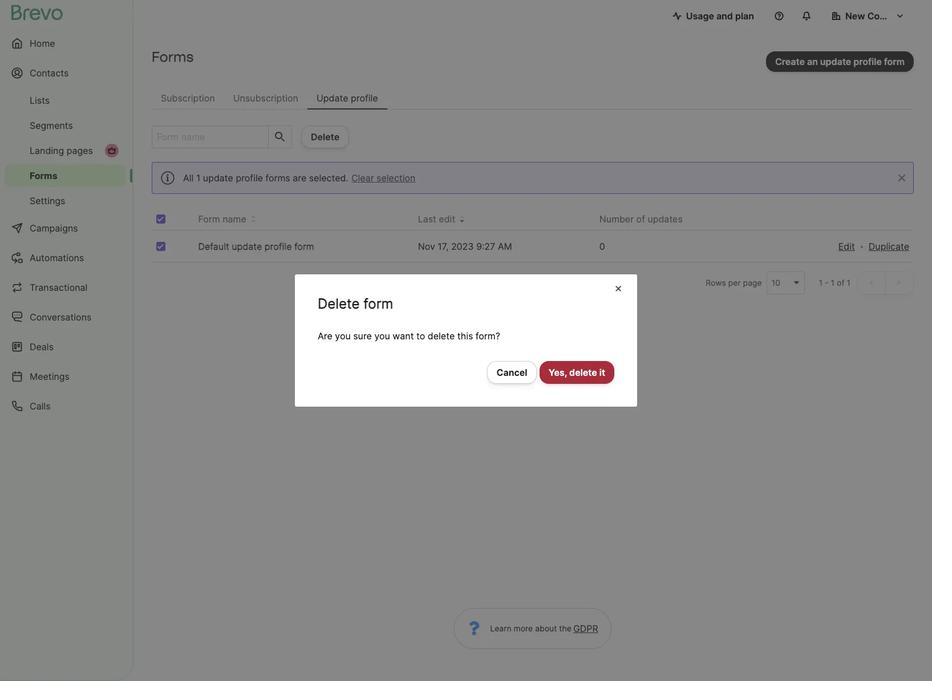 Task type: vqa. For each thing, say whether or not it's contained in the screenshot.
1st Greg from right
no



Task type: locate. For each thing, give the bounding box(es) containing it.
am
[[498, 241, 512, 252]]

home
[[30, 38, 55, 49]]

to
[[417, 331, 426, 342]]

campaigns
[[30, 223, 78, 234]]

update right all
[[203, 172, 233, 184]]

new company button
[[823, 5, 915, 27]]

0 vertical spatial of
[[637, 214, 646, 225]]

forms down landing
[[30, 170, 57, 182]]

1 you from the left
[[335, 331, 351, 342]]

contacts
[[30, 67, 69, 79]]

delete right "to"
[[428, 331, 455, 342]]

0 vertical spatial update
[[203, 172, 233, 184]]

update profile link
[[308, 87, 387, 110]]

clear
[[352, 172, 374, 184]]

0 vertical spatial profile
[[351, 92, 378, 104]]

1 horizontal spatial profile
[[265, 241, 292, 252]]

form
[[198, 214, 220, 225]]

of right number on the top
[[637, 214, 646, 225]]

1
[[196, 172, 201, 184], [820, 278, 823, 288], [832, 278, 835, 288], [847, 278, 851, 288]]

contacts link
[[5, 59, 126, 87]]

you
[[335, 331, 351, 342], [375, 331, 390, 342]]

usage and plan button
[[664, 5, 764, 27]]

profile
[[351, 92, 378, 104], [236, 172, 263, 184], [265, 241, 292, 252]]

9:27
[[477, 241, 496, 252]]

0 horizontal spatial forms
[[30, 170, 57, 182]]

yes,
[[549, 367, 568, 379]]

edit
[[839, 241, 856, 252]]

form name
[[198, 214, 246, 225]]

selection
[[377, 172, 416, 184]]

delete left it
[[570, 367, 598, 379]]

edit link
[[839, 240, 856, 253]]

1 - 1 of 1
[[820, 278, 851, 288]]

subscription
[[161, 92, 215, 104]]

new
[[846, 10, 866, 22]]

number of updates button
[[600, 212, 692, 226]]

lists
[[30, 95, 50, 106]]

subscription link
[[152, 87, 224, 110]]

1 vertical spatial form
[[364, 296, 394, 312]]

0 horizontal spatial profile
[[236, 172, 263, 184]]

settings
[[30, 195, 65, 207]]

default
[[198, 241, 229, 252]]

0 horizontal spatial delete
[[428, 331, 455, 342]]

you right sure
[[375, 331, 390, 342]]

deals
[[30, 341, 54, 353]]

0 horizontal spatial form
[[295, 241, 314, 252]]

delete
[[428, 331, 455, 342], [570, 367, 598, 379]]

update
[[203, 172, 233, 184], [232, 241, 262, 252]]

usage
[[687, 10, 715, 22]]

17,
[[438, 241, 449, 252]]

1 horizontal spatial delete
[[570, 367, 598, 379]]

1 vertical spatial delete
[[570, 367, 598, 379]]

1 horizontal spatial of
[[838, 278, 845, 288]]

forms up subscription link
[[152, 49, 194, 65]]

segments
[[30, 120, 73, 131]]

form name button
[[198, 212, 256, 226]]

of
[[637, 214, 646, 225], [838, 278, 845, 288]]

duplicate link
[[869, 240, 910, 253]]

rows per page
[[706, 278, 763, 288]]

0 horizontal spatial of
[[637, 214, 646, 225]]

of right -
[[838, 278, 845, 288]]

meetings
[[30, 371, 70, 383]]

number of updates
[[600, 214, 683, 225]]

update down 'name'
[[232, 241, 262, 252]]

forms
[[152, 49, 194, 65], [30, 170, 57, 182]]

deals link
[[5, 333, 126, 361]]

and
[[717, 10, 734, 22]]

form?
[[476, 331, 501, 342]]

you right are
[[335, 331, 351, 342]]

0 horizontal spatial you
[[335, 331, 351, 342]]

sure
[[354, 331, 372, 342]]

0 vertical spatial form
[[295, 241, 314, 252]]

unsubscription link
[[224, 87, 308, 110]]

1 horizontal spatial you
[[375, 331, 390, 342]]

0
[[600, 241, 606, 252]]

0 vertical spatial forms
[[152, 49, 194, 65]]

forms
[[266, 172, 290, 184]]

last edit
[[418, 214, 456, 225]]

form
[[295, 241, 314, 252], [364, 296, 394, 312]]

1 vertical spatial profile
[[236, 172, 263, 184]]



Task type: describe. For each thing, give the bounding box(es) containing it.
last
[[418, 214, 437, 225]]

close image
[[615, 281, 623, 295]]

calls
[[30, 401, 51, 412]]

search button
[[268, 126, 292, 148]]

1 vertical spatial forms
[[30, 170, 57, 182]]

delete inside button
[[570, 367, 598, 379]]

updates
[[648, 214, 683, 225]]

plan
[[736, 10, 755, 22]]

edit
[[439, 214, 456, 225]]

pages
[[67, 145, 93, 156]]

search image
[[273, 130, 287, 144]]

of inside button
[[637, 214, 646, 225]]

conversations
[[30, 312, 92, 323]]

cancel button
[[487, 361, 537, 384]]

2023
[[452, 241, 474, 252]]

campaigns link
[[5, 215, 126, 242]]

meetings link
[[5, 363, 126, 390]]

1 horizontal spatial forms
[[152, 49, 194, 65]]

automations
[[30, 252, 84, 264]]

default update profile form link
[[198, 241, 314, 252]]

clear selection link
[[349, 171, 419, 185]]

transactional
[[30, 282, 88, 293]]

unsubscription
[[233, 92, 299, 104]]

1 vertical spatial update
[[232, 241, 262, 252]]

new company
[[846, 10, 910, 22]]

2 horizontal spatial profile
[[351, 92, 378, 104]]

yes, delete it
[[549, 367, 606, 379]]

lists link
[[5, 89, 126, 112]]

name
[[223, 214, 246, 225]]

delete form
[[318, 296, 394, 312]]

duplicate
[[869, 241, 910, 252]]

home link
[[5, 30, 126, 57]]

2 vertical spatial profile
[[265, 241, 292, 252]]

Campaign name search field
[[152, 126, 264, 148]]

1 vertical spatial of
[[838, 278, 845, 288]]

usage and plan
[[687, 10, 755, 22]]

settings link
[[5, 190, 126, 212]]

selected.
[[309, 172, 349, 184]]

per
[[729, 278, 741, 288]]

all
[[183, 172, 194, 184]]

are
[[293, 172, 307, 184]]

are
[[318, 331, 333, 342]]

0 vertical spatial delete
[[428, 331, 455, 342]]

2 you from the left
[[375, 331, 390, 342]]

yes, delete it button
[[540, 361, 615, 384]]

are you sure you want to delete this form?
[[318, 331, 501, 342]]

calls link
[[5, 393, 126, 420]]

this
[[458, 331, 473, 342]]

nov 17, 2023 9:27 am
[[418, 241, 512, 252]]

conversations link
[[5, 304, 126, 331]]

update profile
[[317, 92, 378, 104]]

segments link
[[5, 114, 126, 137]]

rows
[[706, 278, 727, 288]]

left___rvooi image
[[107, 146, 116, 155]]

transactional link
[[5, 274, 126, 301]]

it
[[600, 367, 606, 379]]

number
[[600, 214, 634, 225]]

delete
[[318, 296, 360, 312]]

default update profile form
[[198, 241, 314, 252]]

all 1 update profile forms are selected. clear selection
[[183, 172, 416, 184]]

forms link
[[5, 164, 126, 187]]

want
[[393, 331, 414, 342]]

nov
[[418, 241, 436, 252]]

landing pages
[[30, 145, 93, 156]]

cancel
[[497, 367, 528, 379]]

landing pages link
[[5, 139, 126, 162]]

company
[[868, 10, 910, 22]]

landing
[[30, 145, 64, 156]]

page
[[744, 278, 763, 288]]

last edit button
[[418, 212, 465, 226]]

-
[[826, 278, 829, 288]]

1 horizontal spatial form
[[364, 296, 394, 312]]

update
[[317, 92, 349, 104]]

automations link
[[5, 244, 126, 272]]

gdpr
[[574, 623, 599, 635]]



